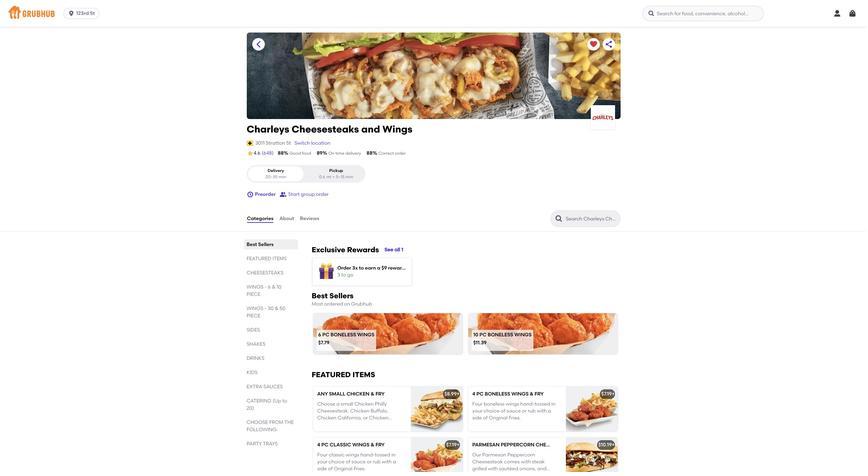 Task type: vqa. For each thing, say whether or not it's contained in the screenshot.
search for food, convenience, alcohol... search box
yes



Task type: locate. For each thing, give the bounding box(es) containing it.
sauce down 4 pc classic wings & fry
[[351, 459, 366, 465]]

- inside wings - 6 & 10 piece
[[265, 284, 267, 290]]

2 vertical spatial or
[[367, 459, 372, 465]]

2 horizontal spatial side
[[472, 415, 482, 421]]

featured up small at the bottom left
[[312, 371, 351, 379]]

min down the delivery
[[279, 174, 286, 179]]

min inside the delivery 20–35 min
[[279, 174, 286, 179]]

0 vertical spatial side
[[472, 415, 482, 421]]

svg image inside main navigation navigation
[[648, 10, 655, 17]]

0 vertical spatial featured
[[247, 256, 271, 262]]

6 down cheesesteaks
[[268, 284, 271, 290]]

1 min from the left
[[279, 174, 286, 179]]

small
[[341, 401, 353, 407]]

stratton
[[266, 140, 285, 146]]

-
[[265, 284, 267, 290], [265, 306, 267, 312]]

rub down 4 pc boneless wings & fry
[[528, 408, 536, 414]]

with inside four boneless wings hand-tossed in your choice of sauce or rub with a side of original fries.
[[537, 408, 547, 414]]

choice
[[484, 408, 500, 414], [329, 459, 345, 465]]

or right california,
[[363, 415, 368, 421]]

1 horizontal spatial items
[[353, 371, 375, 379]]

sauce for classic
[[351, 459, 366, 465]]

2 vertical spatial to
[[282, 398, 287, 404]]

any
[[317, 391, 328, 397]]

0 horizontal spatial featured
[[247, 256, 271, 262]]

0 horizontal spatial choice
[[329, 459, 345, 465]]

extra sauces
[[247, 384, 283, 390]]

original inside choose a small chicken philly cheesesteak, chicken buffalo, chicken california, or chicken teriyaki cheesesteak with a side of original fries.
[[317, 429, 336, 435]]

piece inside wings - 6 & 10 piece
[[247, 292, 261, 297]]

to
[[359, 265, 364, 271], [341, 272, 346, 278], [282, 398, 287, 404]]

2 horizontal spatial fries.
[[509, 415, 521, 421]]

pc inside 10 pc boneless wings $11.39
[[480, 332, 487, 338]]

1 vertical spatial wings
[[346, 452, 359, 458]]

following:
[[247, 427, 278, 433]]

1 horizontal spatial wings
[[506, 401, 519, 407]]

123rd
[[76, 10, 89, 16]]

1 horizontal spatial sauce
[[507, 408, 521, 414]]

1 horizontal spatial 10
[[473, 332, 478, 338]]

piece up wings - 30 & 50 piece
[[247, 292, 261, 297]]

1 horizontal spatial svg image
[[648, 10, 655, 17]]

0 vertical spatial -
[[265, 284, 267, 290]]

- left 30
[[265, 306, 267, 312]]

kids
[[247, 370, 258, 376]]

buffalo,
[[371, 408, 388, 414]]

hand-
[[520, 401, 535, 407], [360, 452, 375, 458]]

0 horizontal spatial side
[[317, 466, 327, 472]]

0 vertical spatial fries.
[[509, 415, 521, 421]]

featured
[[247, 256, 271, 262], [312, 371, 351, 379]]

with inside the four classic wings hand-tossed in your choice of sauce or rub with a side of original fries.
[[382, 459, 392, 465]]

food
[[302, 151, 311, 156]]

wings inside 6 pc boneless wings $7.79
[[357, 332, 375, 338]]

your inside the four classic wings hand-tossed in your choice of sauce or rub with a side of original fries.
[[317, 459, 327, 465]]

0 vertical spatial best
[[247, 242, 257, 248]]

1 vertical spatial side
[[383, 422, 393, 428]]

items
[[273, 256, 287, 262], [353, 371, 375, 379]]

in for four boneless wings hand-tossed in your choice of sauce or rub with a side of original fries.
[[551, 401, 556, 407]]

order right group
[[316, 191, 329, 197]]

- for 30
[[265, 306, 267, 312]]

four inside four boneless wings hand-tossed in your choice of sauce or rub with a side of original fries.
[[472, 401, 483, 407]]

to right '3'
[[341, 272, 346, 278]]

sellers up on
[[330, 292, 354, 300]]

1 horizontal spatial 6
[[318, 332, 321, 338]]

0 horizontal spatial svg image
[[247, 191, 254, 198]]

0 vertical spatial choice
[[484, 408, 500, 414]]

side inside four boneless wings hand-tossed in your choice of sauce or rub with a side of original fries.
[[472, 415, 482, 421]]

1 vertical spatial to
[[341, 272, 346, 278]]

piece inside wings - 30 & 50 piece
[[247, 313, 261, 319]]

wings
[[247, 284, 263, 290], [247, 306, 263, 312], [357, 332, 375, 338], [515, 332, 532, 338], [511, 391, 529, 397], [352, 442, 370, 448]]

st
[[90, 10, 95, 16], [286, 140, 291, 146]]

1 vertical spatial original
[[317, 429, 336, 435]]

1 vertical spatial sellers
[[330, 292, 354, 300]]

fries. down 4 pc classic wings & fry
[[354, 466, 366, 472]]

88 right delivery
[[367, 150, 373, 156]]

1 horizontal spatial order
[[395, 151, 406, 156]]

1 horizontal spatial best
[[312, 292, 328, 300]]

or down 4 pc boneless wings & fry
[[522, 408, 527, 414]]

wings for classic
[[346, 452, 359, 458]]

1 vertical spatial $7.19
[[446, 442, 457, 448]]

4 pc classic wings & fry
[[317, 442, 385, 448]]

2 vertical spatial original
[[334, 466, 353, 472]]

time
[[335, 151, 345, 156]]

1 vertical spatial $7.19 +
[[446, 442, 460, 448]]

6 inside wings - 6 & 10 piece
[[268, 284, 271, 290]]

0 horizontal spatial featured items
[[247, 256, 287, 262]]

1 horizontal spatial rub
[[528, 408, 536, 414]]

a inside the four classic wings hand-tossed in your choice of sauce or rub with a side of original fries.
[[393, 459, 396, 465]]

2 piece from the top
[[247, 313, 261, 319]]

philly
[[375, 401, 387, 407]]

min right the 5–15
[[346, 174, 353, 179]]

10
[[277, 284, 281, 290], [473, 332, 478, 338]]

hand- down 4 pc boneless wings & fry
[[520, 401, 535, 407]]

correct
[[378, 151, 394, 156]]

order right correct
[[395, 151, 406, 156]]

rub inside the four classic wings hand-tossed in your choice of sauce or rub with a side of original fries.
[[373, 459, 381, 465]]

- for 6
[[265, 284, 267, 290]]

wings inside four boneless wings hand-tossed in your choice of sauce or rub with a side of original fries.
[[506, 401, 519, 407]]

6
[[268, 284, 271, 290], [318, 332, 321, 338]]

best sellers most ordered on grubhub
[[312, 292, 372, 307]]

to right 3x
[[359, 265, 364, 271]]

teriyaki
[[317, 422, 335, 428]]

fry for four boneless wings hand-tossed in your choice of sauce or rub with a side of original fries.
[[535, 391, 544, 397]]

or inside choose a small chicken philly cheesesteak, chicken buffalo, chicken california, or chicken teriyaki cheesesteak with a side of original fries.
[[363, 415, 368, 421]]

boneless
[[484, 401, 505, 407]]

about
[[279, 216, 294, 222]]

$7.79
[[318, 340, 330, 346]]

& right chicken
[[371, 391, 374, 397]]

sauce inside four boneless wings hand-tossed in your choice of sauce or rub with a side of original fries.
[[507, 408, 521, 414]]

1 horizontal spatial st
[[286, 140, 291, 146]]

0 horizontal spatial min
[[279, 174, 286, 179]]

in inside four boneless wings hand-tossed in your choice of sauce or rub with a side of original fries.
[[551, 401, 556, 407]]

side inside choose a small chicken philly cheesesteak, chicken buffalo, chicken california, or chicken teriyaki cheesesteak with a side of original fries.
[[383, 422, 393, 428]]

88 down stratton on the top left
[[278, 150, 284, 156]]

with
[[537, 408, 547, 414], [368, 422, 378, 428], [382, 459, 392, 465]]

rub inside four boneless wings hand-tossed in your choice of sauce or rub with a side of original fries.
[[528, 408, 536, 414]]

choice down boneless in the right of the page
[[484, 408, 500, 414]]

a
[[377, 265, 380, 271], [337, 401, 340, 407], [548, 408, 551, 414], [379, 422, 382, 428], [393, 459, 396, 465]]

& for chicken
[[371, 391, 374, 397]]

& for 6
[[272, 284, 276, 290]]

original inside four boneless wings hand-tossed in your choice of sauce or rub with a side of original fries.
[[489, 415, 508, 421]]

four left 'classic'
[[317, 452, 328, 458]]

1 vertical spatial 4
[[317, 442, 320, 448]]

hand- down 4 pc classic wings & fry
[[360, 452, 375, 458]]

fries. for classic
[[354, 466, 366, 472]]

tossed for 4 pc classic wings & fry
[[375, 452, 390, 458]]

wings for 6 pc boneless wings $7.79
[[357, 332, 375, 338]]

20)
[[247, 405, 254, 411]]

1 vertical spatial 6
[[318, 332, 321, 338]]

1 piece from the top
[[247, 292, 261, 297]]

fry for four classic wings hand-tossed in your choice of sauce or rub with a side of original fries.
[[376, 442, 385, 448]]

1 horizontal spatial choice
[[484, 408, 500, 414]]

6 up $7.79
[[318, 332, 321, 338]]

option group containing delivery 20–35 min
[[247, 165, 365, 183]]

or down 4 pc classic wings & fry
[[367, 459, 372, 465]]

1 vertical spatial rub
[[373, 459, 381, 465]]

your inside four boneless wings hand-tossed in your choice of sauce or rub with a side of original fries.
[[472, 408, 483, 414]]

sellers for best sellers
[[258, 242, 274, 248]]

sellers down the "categories" button
[[258, 242, 274, 248]]

choice inside the four classic wings hand-tossed in your choice of sauce or rub with a side of original fries.
[[329, 459, 345, 465]]

1 vertical spatial sauce
[[351, 459, 366, 465]]

1 vertical spatial tossed
[[375, 452, 390, 458]]

choice inside four boneless wings hand-tossed in your choice of sauce or rub with a side of original fries.
[[484, 408, 500, 414]]

- down cheesesteaks
[[265, 284, 267, 290]]

1 - from the top
[[265, 284, 267, 290]]

pickup
[[329, 168, 343, 173]]

original inside the four classic wings hand-tossed in your choice of sauce or rub with a side of original fries.
[[334, 466, 353, 472]]

tossed
[[535, 401, 550, 407], [375, 452, 390, 458]]

option group
[[247, 165, 365, 183]]

wings - 6 & 10 piece
[[247, 284, 281, 297]]

fries. down cheesesteak
[[337, 429, 349, 435]]

four for four boneless wings hand-tossed in your choice of sauce or rub with a side of original fries.
[[472, 401, 483, 407]]

2 vertical spatial side
[[317, 466, 327, 472]]

10 inside 10 pc boneless wings $11.39
[[473, 332, 478, 338]]

st up good
[[286, 140, 291, 146]]

2 horizontal spatial to
[[359, 265, 364, 271]]

1 88 from the left
[[278, 150, 284, 156]]

1 horizontal spatial svg image
[[833, 9, 842, 18]]

0 vertical spatial rub
[[528, 408, 536, 414]]

1 vertical spatial st
[[286, 140, 291, 146]]

& right 30
[[275, 306, 278, 312]]

0 horizontal spatial svg image
[[68, 10, 75, 17]]

wings down 4 pc boneless wings & fry
[[506, 401, 519, 407]]

chicken down buffalo,
[[369, 415, 388, 421]]

2 - from the top
[[265, 306, 267, 312]]

four for four classic wings hand-tossed in your choice of sauce or rub with a side of original fries.
[[317, 452, 328, 458]]

0 vertical spatial $7.19
[[601, 391, 612, 397]]

1 vertical spatial with
[[368, 422, 378, 428]]

1 horizontal spatial featured
[[312, 371, 351, 379]]

your for classic
[[317, 459, 327, 465]]

1 horizontal spatial side
[[383, 422, 393, 428]]

a inside four boneless wings hand-tossed in your choice of sauce or rub with a side of original fries.
[[548, 408, 551, 414]]

hand- inside four boneless wings hand-tossed in your choice of sauce or rub with a side of original fries.
[[520, 401, 535, 407]]

1 vertical spatial order
[[316, 191, 329, 197]]

1 horizontal spatial with
[[382, 459, 392, 465]]

1 horizontal spatial hand-
[[520, 401, 535, 407]]

2 min from the left
[[346, 174, 353, 179]]

& inside wings - 30 & 50 piece
[[275, 306, 278, 312]]

original for boneless
[[489, 415, 508, 421]]

fries. for boneless
[[509, 415, 521, 421]]

tossed inside four boneless wings hand-tossed in your choice of sauce or rub with a side of original fries.
[[535, 401, 550, 407]]

best up the most
[[312, 292, 328, 300]]

1 vertical spatial svg image
[[247, 191, 254, 198]]

1 horizontal spatial tossed
[[535, 401, 550, 407]]

best for best sellers most ordered on grubhub
[[312, 292, 328, 300]]

chicken down chicken
[[354, 401, 374, 407]]

0 vertical spatial svg image
[[648, 10, 655, 17]]

wings for 4 pc boneless wings & fry
[[511, 391, 529, 397]]

or inside four boneless wings hand-tossed in your choice of sauce or rub with a side of original fries.
[[522, 408, 527, 414]]

rub for 4 pc classic wings & fry
[[373, 459, 381, 465]]

pc for 4 pc classic wings & fry
[[321, 442, 329, 448]]

delivery
[[346, 151, 361, 156]]

1 vertical spatial featured
[[312, 371, 351, 379]]

0 horizontal spatial 10
[[277, 284, 281, 290]]

0 horizontal spatial your
[[317, 459, 327, 465]]

featured items up cheesesteaks
[[247, 256, 287, 262]]

0 horizontal spatial 88
[[278, 150, 284, 156]]

pc right $8.99 +
[[477, 391, 484, 397]]

2 88 from the left
[[367, 150, 373, 156]]

fry up philly
[[376, 391, 385, 397]]

or for chicken
[[363, 415, 368, 421]]

1 horizontal spatial $7.19
[[601, 391, 612, 397]]

3x
[[352, 265, 358, 271]]

choice down 'classic'
[[329, 459, 345, 465]]

pc up $11.39
[[480, 332, 487, 338]]

trays
[[263, 441, 278, 447]]

0 vertical spatial original
[[489, 415, 508, 421]]

10 up $11.39
[[473, 332, 478, 338]]

best
[[247, 242, 257, 248], [312, 292, 328, 300]]

2 vertical spatial fries.
[[354, 466, 366, 472]]

pc for 10 pc boneless wings $11.39
[[480, 332, 487, 338]]

order inside button
[[316, 191, 329, 197]]

1 vertical spatial -
[[265, 306, 267, 312]]

charleys cheesesteaks and wings logo image
[[591, 105, 615, 129]]

in
[[551, 401, 556, 407], [391, 452, 396, 458]]

pc
[[322, 332, 329, 338], [480, 332, 487, 338], [477, 391, 484, 397], [321, 442, 329, 448]]

1 horizontal spatial sellers
[[330, 292, 354, 300]]

1 horizontal spatial 88
[[367, 150, 373, 156]]

fry up four boneless wings hand-tossed in your choice of sauce or rub with a side of original fries.
[[535, 391, 544, 397]]

and
[[361, 123, 380, 135]]

reviews button
[[300, 206, 320, 231]]

3
[[337, 272, 340, 278]]

0 horizontal spatial st
[[90, 10, 95, 16]]

2 horizontal spatial with
[[537, 408, 547, 414]]

svg image
[[648, 10, 655, 17], [247, 191, 254, 198]]

original
[[489, 415, 508, 421], [317, 429, 336, 435], [334, 466, 353, 472]]

a inside order 3x to earn a $9 reward. 3 to go
[[377, 265, 380, 271]]

sauce inside the four classic wings hand-tossed in your choice of sauce or rub with a side of original fries.
[[351, 459, 366, 465]]

& inside wings - 6 & 10 piece
[[272, 284, 276, 290]]

rub down 4 pc classic wings & fry
[[373, 459, 381, 465]]

1 vertical spatial piece
[[247, 313, 261, 319]]

or inside the four classic wings hand-tossed in your choice of sauce or rub with a side of original fries.
[[367, 459, 372, 465]]

0 vertical spatial 10
[[277, 284, 281, 290]]

123rd st
[[76, 10, 95, 16]]

sauce
[[507, 408, 521, 414], [351, 459, 366, 465]]

wings down 4 pc classic wings & fry
[[346, 452, 359, 458]]

svg image inside 123rd st button
[[68, 10, 75, 17]]

order
[[337, 265, 351, 271]]

5–15
[[336, 174, 345, 179]]

hand- inside the four classic wings hand-tossed in your choice of sauce or rub with a side of original fries.
[[360, 452, 375, 458]]

parmesan peppercorn cheesesteak image
[[566, 438, 618, 472]]

10 pc boneless wings $11.39
[[473, 332, 532, 346]]

choice for classic
[[329, 459, 345, 465]]

hand- for 4 pc boneless wings & fry
[[520, 401, 535, 407]]

1 vertical spatial fries.
[[337, 429, 349, 435]]

fry
[[376, 391, 385, 397], [535, 391, 544, 397], [376, 442, 385, 448]]

0 vertical spatial 4
[[472, 391, 475, 397]]

0 horizontal spatial four
[[317, 452, 328, 458]]

with for 4 pc classic wings & fry
[[382, 459, 392, 465]]

best down the "categories" button
[[247, 242, 257, 248]]

0 horizontal spatial tossed
[[375, 452, 390, 458]]

boneless inside 6 pc boneless wings $7.79
[[331, 332, 356, 338]]

0 horizontal spatial hand-
[[360, 452, 375, 458]]

20–35
[[266, 174, 278, 179]]

1 vertical spatial best
[[312, 292, 328, 300]]

original down 'classic'
[[334, 466, 353, 472]]

& down cheesesteaks
[[272, 284, 276, 290]]

0 vertical spatial $7.19 +
[[601, 391, 615, 397]]

wings inside 10 pc boneless wings $11.39
[[515, 332, 532, 338]]

sellers for best sellers most ordered on grubhub
[[330, 292, 354, 300]]

boneless inside 10 pc boneless wings $11.39
[[488, 332, 513, 338]]

featured down best sellers
[[247, 256, 271, 262]]

side inside the four classic wings hand-tossed in your choice of sauce or rub with a side of original fries.
[[317, 466, 327, 472]]

- inside wings - 30 & 50 piece
[[265, 306, 267, 312]]

pickup 0.6 mi • 5–15 min
[[319, 168, 353, 179]]

pc up $7.79
[[322, 332, 329, 338]]

original down boneless in the right of the page
[[489, 415, 508, 421]]

pc inside 6 pc boneless wings $7.79
[[322, 332, 329, 338]]

0 vertical spatial to
[[359, 265, 364, 271]]

fries. down 4 pc boneless wings & fry
[[509, 415, 521, 421]]

1 horizontal spatial 4
[[472, 391, 475, 397]]

min
[[279, 174, 286, 179], [346, 174, 353, 179]]

1 vertical spatial in
[[391, 452, 396, 458]]

0 horizontal spatial items
[[273, 256, 287, 262]]

to inside catering (up to 20)
[[282, 398, 287, 404]]

categories
[[247, 216, 274, 222]]

fries. inside four boneless wings hand-tossed in your choice of sauce or rub with a side of original fries.
[[509, 415, 521, 421]]

cheesesteak
[[336, 422, 367, 428]]

the
[[284, 420, 294, 425]]

st right 123rd
[[90, 10, 95, 16]]

with inside choose a small chicken philly cheesesteak, chicken buffalo, chicken california, or chicken teriyaki cheesesteak with a side of original fries.
[[368, 422, 378, 428]]

0 horizontal spatial to
[[282, 398, 287, 404]]

4 right $8.99 +
[[472, 391, 475, 397]]

•
[[333, 174, 335, 179]]

0 vertical spatial 6
[[268, 284, 271, 290]]

0 horizontal spatial $7.19 +
[[446, 442, 460, 448]]

fry up the four classic wings hand-tossed in your choice of sauce or rub with a side of original fries.
[[376, 442, 385, 448]]

1 horizontal spatial in
[[551, 401, 556, 407]]

&
[[272, 284, 276, 290], [275, 306, 278, 312], [371, 391, 374, 397], [530, 391, 534, 397], [371, 442, 374, 448]]

or
[[522, 408, 527, 414], [363, 415, 368, 421], [367, 459, 372, 465]]

featured items up small at the bottom left
[[312, 371, 375, 379]]

sauce down 4 pc boneless wings & fry
[[507, 408, 521, 414]]

best inside best sellers most ordered on grubhub
[[312, 292, 328, 300]]

wings inside the four classic wings hand-tossed in your choice of sauce or rub with a side of original fries.
[[346, 452, 359, 458]]

0 horizontal spatial order
[[316, 191, 329, 197]]

pc left classic
[[321, 442, 329, 448]]

four inside the four classic wings hand-tossed in your choice of sauce or rub with a side of original fries.
[[317, 452, 328, 458]]

four left boneless in the right of the page
[[472, 401, 483, 407]]

& up four boneless wings hand-tossed in your choice of sauce or rub with a side of original fries.
[[530, 391, 534, 397]]

0 vertical spatial with
[[537, 408, 547, 414]]

sauce for boneless
[[507, 408, 521, 414]]

switch location button
[[294, 139, 331, 147]]

0 horizontal spatial fries.
[[337, 429, 349, 435]]

charleys
[[247, 123, 289, 135]]

piece up sides
[[247, 313, 261, 319]]

1 horizontal spatial four
[[472, 401, 483, 407]]

+ for choose a small chicken philly cheesesteak, chicken buffalo, chicken california, or chicken teriyaki cheesesteak with a side of original fries.
[[457, 391, 460, 397]]

0 vertical spatial piece
[[247, 292, 261, 297]]

to right (up in the bottom left of the page
[[282, 398, 287, 404]]

0 vertical spatial wings
[[506, 401, 519, 407]]

any small chicken & fry image
[[411, 387, 463, 432]]

piece for wings - 30 & 50 piece
[[247, 313, 261, 319]]

rub
[[528, 408, 536, 414], [373, 459, 381, 465]]

correct order
[[378, 151, 406, 156]]

in inside the four classic wings hand-tossed in your choice of sauce or rub with a side of original fries.
[[391, 452, 396, 458]]

4 down the teriyaki
[[317, 442, 320, 448]]

1 horizontal spatial your
[[472, 408, 483, 414]]

0 vertical spatial or
[[522, 408, 527, 414]]

0 horizontal spatial sauce
[[351, 459, 366, 465]]

$8.99
[[444, 391, 457, 397]]

four
[[472, 401, 483, 407], [317, 452, 328, 458]]

party
[[247, 441, 262, 447]]

sellers inside best sellers most ordered on grubhub
[[330, 292, 354, 300]]

items up chicken
[[353, 371, 375, 379]]

1 vertical spatial or
[[363, 415, 368, 421]]

charleys cheesesteaks and wings
[[247, 123, 413, 135]]

1 vertical spatial four
[[317, 452, 328, 458]]

items up cheesesteaks
[[273, 256, 287, 262]]

fries. inside the four classic wings hand-tossed in your choice of sauce or rub with a side of original fries.
[[354, 466, 366, 472]]

tossed inside the four classic wings hand-tossed in your choice of sauce or rub with a side of original fries.
[[375, 452, 390, 458]]

10 down cheesesteaks
[[277, 284, 281, 290]]

svg image
[[833, 9, 842, 18], [848, 9, 857, 18], [68, 10, 75, 17]]

best sellers
[[247, 242, 274, 248]]

original down the teriyaki
[[317, 429, 336, 435]]

to for order 3x to earn a $9 reward. 3 to go
[[359, 265, 364, 271]]



Task type: describe. For each thing, give the bounding box(es) containing it.
cheesesteaks
[[247, 270, 284, 276]]

sides
[[247, 327, 260, 333]]

4 pc classic wings & fry image
[[411, 438, 463, 472]]

cheesesteaks
[[292, 123, 359, 135]]

wings inside wings - 6 & 10 piece
[[247, 284, 263, 290]]

start
[[288, 191, 300, 197]]

1
[[401, 247, 403, 253]]

from
[[269, 420, 283, 425]]

or for classic
[[367, 459, 372, 465]]

most
[[312, 301, 323, 307]]

+ for four classic wings hand-tossed in your choice of sauce or rub with a side of original fries.
[[457, 442, 460, 448]]

best for best sellers
[[247, 242, 257, 248]]

st inside button
[[90, 10, 95, 16]]

4 pc boneless wings & fry
[[472, 391, 544, 397]]

wings for 10 pc boneless wings $11.39
[[515, 332, 532, 338]]

123rd st button
[[63, 8, 102, 19]]

drinks
[[247, 356, 264, 361]]

see all 1 button
[[385, 244, 403, 256]]

delivery
[[268, 168, 284, 173]]

choose a small chicken philly cheesesteak, chicken buffalo, chicken california, or chicken teriyaki cheesesteak with a side of original fries.
[[317, 401, 399, 435]]

on
[[328, 151, 334, 156]]

0.6
[[319, 174, 325, 179]]

on
[[344, 301, 350, 307]]

rub for 4 pc boneless wings & fry
[[528, 408, 536, 414]]

peppercorn
[[501, 442, 535, 448]]

or for boneless
[[522, 408, 527, 414]]

svg image inside preorder button
[[247, 191, 254, 198]]

4 for 4 pc boneless wings & fry
[[472, 391, 475, 397]]

88 for correct order
[[367, 150, 373, 156]]

$7.19 for four boneless wings hand-tossed in your choice of sauce or rub with a side of original fries.
[[601, 391, 612, 397]]

6 inside 6 pc boneless wings $7.79
[[318, 332, 321, 338]]

exclusive rewards
[[312, 245, 379, 254]]

classic
[[329, 452, 345, 458]]

share icon image
[[605, 40, 613, 48]]

Search Charleys Cheesesteaks and Wings search field
[[565, 216, 618, 222]]

in for four classic wings hand-tossed in your choice of sauce or rub with a side of original fries.
[[391, 452, 396, 458]]

preorder button
[[247, 188, 276, 201]]

(648)
[[262, 150, 274, 156]]

extra
[[247, 384, 262, 390]]

caret left icon image
[[254, 40, 263, 48]]

exclusive
[[312, 245, 345, 254]]

cheesesteak
[[536, 442, 571, 448]]

of inside choose a small chicken philly cheesesteak, chicken buffalo, chicken california, or chicken teriyaki cheesesteak with a side of original fries.
[[394, 422, 399, 428]]

wings
[[382, 123, 413, 135]]

30
[[268, 306, 274, 312]]

chicken
[[347, 391, 370, 397]]

saved restaurant image
[[589, 40, 598, 48]]

any small chicken & fry
[[317, 391, 385, 397]]

2 horizontal spatial svg image
[[848, 9, 857, 18]]

pc for 4 pc boneless wings & fry
[[477, 391, 484, 397]]

reward.
[[388, 265, 406, 271]]

wings - 30 & 50 piece
[[247, 306, 286, 319]]

boneless for $11.39
[[488, 332, 513, 338]]

chicken up the teriyaki
[[317, 415, 337, 421]]

see
[[385, 247, 393, 253]]

to for catering (up to 20)
[[282, 398, 287, 404]]

catering (up to 20)
[[247, 398, 287, 411]]

shakes
[[247, 341, 266, 347]]

hand- for 4 pc classic wings & fry
[[360, 452, 375, 458]]

mi
[[327, 174, 332, 179]]

$7.19 for four classic wings hand-tossed in your choice of sauce or rub with a side of original fries.
[[446, 442, 457, 448]]

good food
[[290, 151, 311, 156]]

boneless for $7.79
[[331, 332, 356, 338]]

side for 4 pc boneless wings & fry
[[472, 415, 482, 421]]

all
[[395, 247, 400, 253]]

piece for wings - 6 & 10 piece
[[247, 292, 261, 297]]

10 inside wings - 6 & 10 piece
[[277, 284, 281, 290]]

Search for food, convenience, alcohol... search field
[[643, 6, 764, 21]]

switch
[[294, 140, 310, 146]]

1 horizontal spatial featured items
[[312, 371, 375, 379]]

rewards
[[347, 245, 379, 254]]

wings for 4 pc classic wings & fry
[[352, 442, 370, 448]]

0 vertical spatial items
[[273, 256, 287, 262]]

main navigation navigation
[[0, 0, 867, 27]]

order 3x to earn a $9 reward. 3 to go
[[337, 265, 406, 278]]

1 vertical spatial items
[[353, 371, 375, 379]]

3011 stratton st button
[[255, 139, 291, 147]]

3011 stratton st
[[255, 140, 291, 146]]

wings for boneless
[[506, 401, 519, 407]]

$7.19 + for four classic wings hand-tossed in your choice of sauce or rub with a side of original fries.
[[446, 442, 460, 448]]

four boneless wings hand-tossed in your choice of sauce or rub with a side of original fries.
[[472, 401, 556, 421]]

fries. inside choose a small chicken philly cheesesteak, chicken buffalo, chicken california, or chicken teriyaki cheesesteak with a side of original fries.
[[337, 429, 349, 435]]

your for boneless
[[472, 408, 483, 414]]

good
[[290, 151, 301, 156]]

wings inside wings - 30 & 50 piece
[[247, 306, 263, 312]]

side for 4 pc classic wings & fry
[[317, 466, 327, 472]]

star icon image
[[247, 150, 254, 157]]

switch location
[[294, 140, 330, 146]]

rewards image
[[318, 263, 335, 280]]

6 pc boneless wings $7.79
[[318, 332, 375, 346]]

choice for boneless
[[484, 408, 500, 414]]

subscription pass image
[[247, 140, 254, 146]]

chicken up california,
[[350, 408, 369, 414]]

start group order
[[288, 191, 329, 197]]

$10.19
[[598, 442, 612, 448]]

see all 1
[[385, 247, 403, 253]]

reviews
[[300, 216, 319, 222]]

search icon image
[[555, 215, 563, 223]]

classic
[[330, 442, 351, 448]]

grubhub
[[351, 301, 372, 307]]

cheesesteak,
[[317, 408, 349, 414]]

$9
[[382, 265, 387, 271]]

sauces
[[263, 384, 283, 390]]

ordered
[[324, 301, 343, 307]]

small
[[329, 391, 345, 397]]

4.6
[[254, 150, 260, 156]]

tossed for 4 pc boneless wings & fry
[[535, 401, 550, 407]]

min inside pickup 0.6 mi • 5–15 min
[[346, 174, 353, 179]]

$8.99 +
[[444, 391, 460, 397]]

start group order button
[[280, 188, 329, 201]]

choose from the following:
[[247, 420, 294, 433]]

4 pc boneless wings & fry image
[[566, 387, 618, 432]]

people icon image
[[280, 191, 287, 198]]

& for 30
[[275, 306, 278, 312]]

go
[[347, 272, 353, 278]]

with for 4 pc boneless wings & fry
[[537, 408, 547, 414]]

$10.19 +
[[598, 442, 615, 448]]

89
[[317, 150, 323, 156]]

original for classic
[[334, 466, 353, 472]]

earn
[[365, 265, 376, 271]]

location
[[311, 140, 330, 146]]

about button
[[279, 206, 294, 231]]

& up the four classic wings hand-tossed in your choice of sauce or rub with a side of original fries.
[[371, 442, 374, 448]]

pc for 6 pc boneless wings $7.79
[[322, 332, 329, 338]]

$7.19 + for four boneless wings hand-tossed in your choice of sauce or rub with a side of original fries.
[[601, 391, 615, 397]]

catering
[[247, 398, 272, 404]]

group
[[301, 191, 315, 197]]

saved restaurant button
[[587, 38, 600, 51]]

parmesan peppercorn cheesesteak
[[472, 442, 571, 448]]

3011
[[255, 140, 265, 146]]

1 horizontal spatial to
[[341, 272, 346, 278]]

+ for four boneless wings hand-tossed in your choice of sauce or rub with a side of original fries.
[[612, 391, 615, 397]]

on time delivery
[[328, 151, 361, 156]]

88 for good food
[[278, 150, 284, 156]]

(up
[[273, 398, 281, 404]]

st inside "button"
[[286, 140, 291, 146]]

4 for 4 pc classic wings & fry
[[317, 442, 320, 448]]



